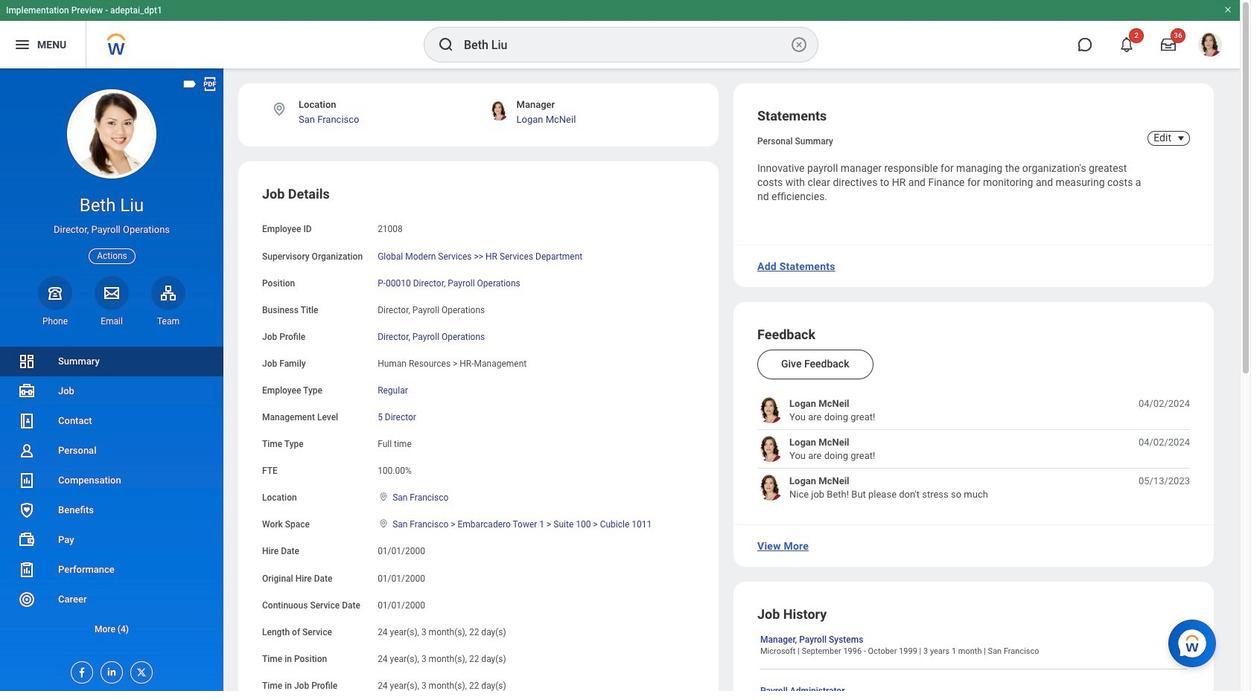 Task type: locate. For each thing, give the bounding box(es) containing it.
career image
[[18, 591, 36, 609]]

1 horizontal spatial list
[[757, 398, 1190, 501]]

0 horizontal spatial list
[[0, 347, 223, 645]]

phone image
[[45, 284, 66, 302]]

1 horizontal spatial location image
[[378, 519, 390, 530]]

personal image
[[18, 442, 36, 460]]

team beth liu element
[[151, 316, 185, 328]]

1 vertical spatial employee's photo (logan mcneil) image
[[757, 437, 783, 463]]

2 vertical spatial employee's photo (logan mcneil) image
[[757, 475, 783, 501]]

employee's photo (logan mcneil) image
[[757, 398, 783, 424], [757, 437, 783, 463], [757, 475, 783, 501]]

group
[[262, 186, 695, 692]]

phone beth liu element
[[38, 316, 72, 328]]

0 vertical spatial location image
[[271, 101, 287, 118]]

0 horizontal spatial location image
[[271, 101, 287, 118]]

0 vertical spatial employee's photo (logan mcneil) image
[[757, 398, 783, 424]]

list
[[0, 347, 223, 645], [757, 398, 1190, 501]]

mail image
[[103, 284, 121, 302]]

x image
[[131, 663, 147, 679]]

search image
[[437, 36, 455, 54]]

linkedin image
[[101, 663, 118, 678]]

location image
[[378, 492, 390, 503]]

1 vertical spatial location image
[[378, 519, 390, 530]]

inbox large image
[[1161, 37, 1176, 52]]

location image
[[271, 101, 287, 118], [378, 519, 390, 530]]

job image
[[18, 383, 36, 401]]

2 employee's photo (logan mcneil) image from the top
[[757, 437, 783, 463]]

banner
[[0, 0, 1240, 69]]



Task type: vqa. For each thing, say whether or not it's contained in the screenshot.
By
no



Task type: describe. For each thing, give the bounding box(es) containing it.
close environment banner image
[[1224, 5, 1233, 14]]

caret down image
[[1172, 133, 1190, 144]]

contact image
[[18, 413, 36, 430]]

full time element
[[378, 436, 412, 450]]

email beth liu element
[[95, 316, 129, 328]]

x circle image
[[790, 36, 808, 54]]

personal summary element
[[757, 133, 833, 147]]

1 employee's photo (logan mcneil) image from the top
[[757, 398, 783, 424]]

pay image
[[18, 532, 36, 550]]

navigation pane region
[[0, 69, 223, 692]]

Search Workday  search field
[[464, 28, 787, 61]]

view team image
[[159, 284, 177, 302]]

profile logan mcneil image
[[1198, 33, 1222, 60]]

tag image
[[182, 76, 198, 92]]

notifications large image
[[1119, 37, 1134, 52]]

justify image
[[13, 36, 31, 54]]

3 employee's photo (logan mcneil) image from the top
[[757, 475, 783, 501]]

benefits image
[[18, 502, 36, 520]]

view printable version (pdf) image
[[202, 76, 218, 92]]

summary image
[[18, 353, 36, 371]]

facebook image
[[71, 663, 88, 679]]

compensation image
[[18, 472, 36, 490]]

performance image
[[18, 562, 36, 579]]



